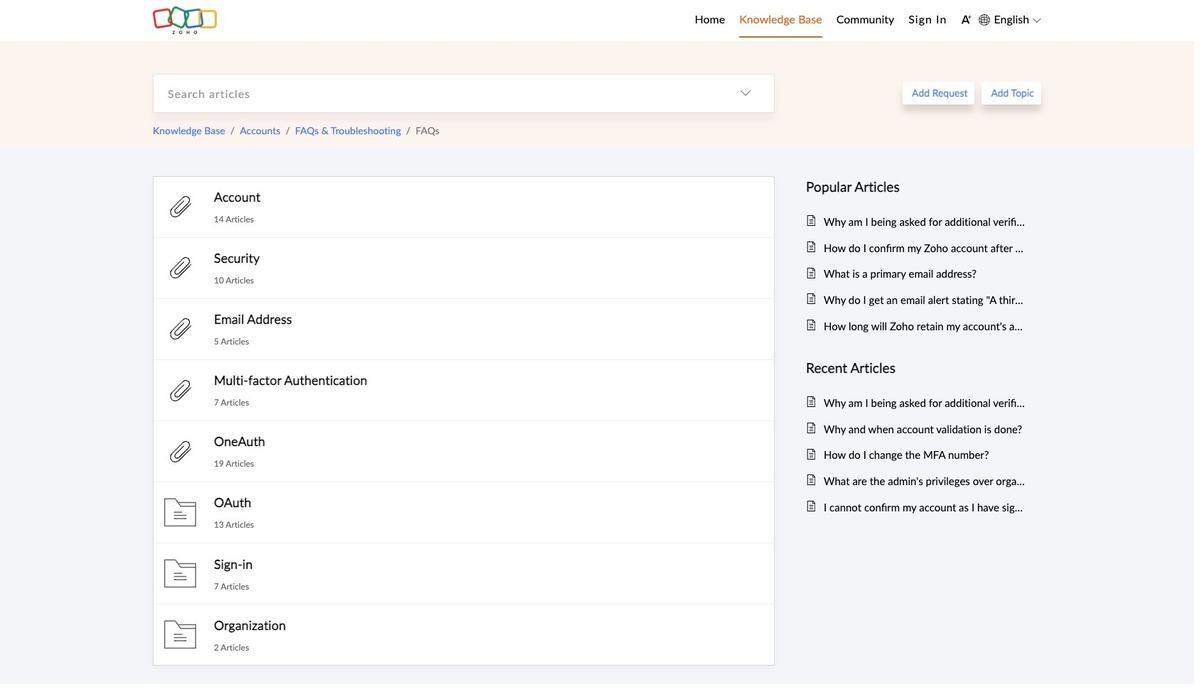 Task type: describe. For each thing, give the bounding box(es) containing it.
Search articles field
[[154, 74, 718, 112]]

2 heading from the top
[[806, 358, 1028, 379]]

choose category element
[[718, 74, 774, 112]]

user preference image
[[962, 14, 972, 25]]



Task type: locate. For each thing, give the bounding box(es) containing it.
1 vertical spatial heading
[[806, 358, 1028, 379]]

heading
[[806, 176, 1028, 198], [806, 358, 1028, 379]]

choose languages element
[[980, 11, 1042, 29]]

1 heading from the top
[[806, 176, 1028, 198]]

0 vertical spatial heading
[[806, 176, 1028, 198]]

choose category image
[[740, 88, 752, 99]]

user preference element
[[962, 10, 972, 31]]



Task type: vqa. For each thing, say whether or not it's contained in the screenshot.
topmost heading
yes



